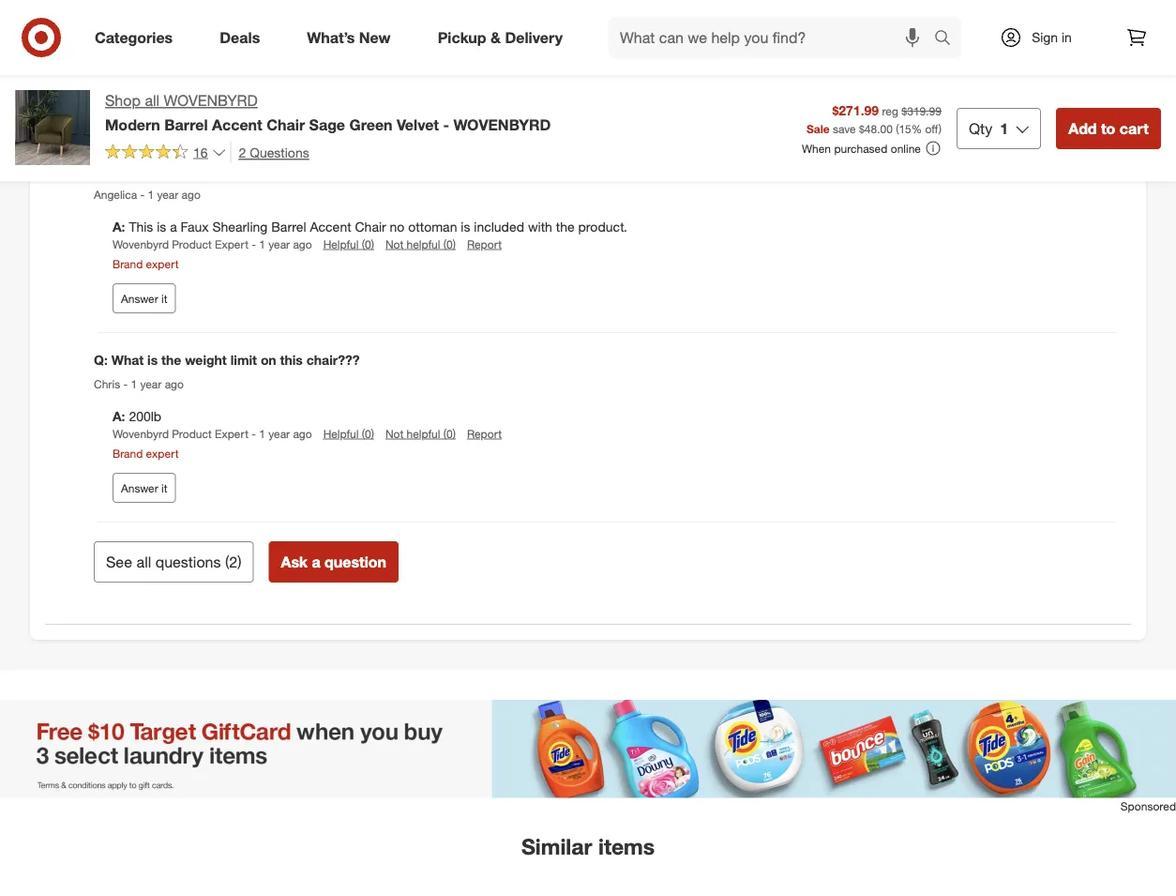 Task type: locate. For each thing, give the bounding box(es) containing it.
0 vertical spatial all
[[145, 91, 160, 110]]

wovenbyrd product expert - 1 year ago down faux
[[113, 237, 312, 251]]

this down angelica
[[129, 218, 153, 235]]

1 answer it from the top
[[121, 291, 167, 305]]

1 wovenbyrd product expert - 1 year ago from the top
[[113, 237, 312, 251]]

ask
[[281, 552, 308, 571]]

answer it button for 200lb
[[113, 473, 176, 503]]

1 vertical spatial accent
[[310, 218, 351, 235]]

wovenbyrd product expert - 1 year ago for this
[[113, 237, 312, 251]]

0 vertical spatial it
[[161, 291, 167, 305]]

1 vertical spatial the
[[556, 218, 575, 235]]

2 brand from the top
[[113, 446, 143, 460]]

1 vertical spatial q:
[[94, 352, 108, 368]]

q: inside q: what is the weight limit on this chair??? chris - 1 year ago
[[94, 352, 108, 368]]

a: left 200lb
[[113, 408, 125, 424]]

angelica
[[94, 187, 137, 201]]

included inside q: is there an ottoman included as the description mentions? angelica - 1 year ago
[[237, 162, 291, 179]]

accent down q: is there an ottoman included as the description mentions? angelica - 1 year ago
[[310, 218, 351, 235]]

a:
[[113, 218, 125, 235], [113, 408, 125, 424]]

0 vertical spatial answer it button
[[113, 283, 176, 313]]

( right the questions
[[225, 552, 229, 571]]

helpful for description
[[407, 237, 440, 251]]

brand expert
[[113, 257, 179, 271], [113, 446, 179, 460]]

pickup & delivery link
[[422, 17, 586, 58]]

a right ask
[[312, 552, 321, 571]]

expert down an on the left of the page
[[146, 257, 179, 271]]

advertisement region
[[0, 700, 1177, 798]]

2 not helpful  (0) button from the top
[[386, 426, 456, 442]]

2 brand expert from the top
[[113, 446, 179, 460]]

product down faux
[[172, 237, 212, 251]]

green
[[349, 115, 393, 134]]

accent inside the shop all wovenbyrd modern barrel accent chair sage green velvet - wovenbyrd
[[212, 115, 262, 134]]

- inside q: is there an ottoman included as the description mentions? angelica - 1 year ago
[[140, 187, 145, 201]]

a left faux
[[170, 218, 177, 235]]

0 vertical spatial 2
[[239, 144, 246, 160]]

barrel down q: is there an ottoman included as the description mentions? angelica - 1 year ago
[[271, 218, 306, 235]]

ottoman down 16
[[181, 162, 234, 179]]

brand expert down 200lb
[[113, 446, 179, 460]]

expert
[[215, 237, 249, 251], [215, 426, 249, 441]]

1 horizontal spatial chair
[[355, 218, 386, 235]]

0 horizontal spatial a
[[170, 218, 177, 235]]

0 vertical spatial accent
[[212, 115, 262, 134]]

wovenbyrd product expert - 1 year ago down q: what is the weight limit on this chair??? chris - 1 year ago
[[113, 426, 312, 441]]

1 helpful from the top
[[323, 237, 359, 251]]

weight
[[185, 352, 227, 368]]

helpful  (0) button down "a: this is a faux shearling barrel accent chair no ottoman is included with the product."
[[323, 236, 374, 252]]

is
[[111, 162, 122, 179]]

0 vertical spatial product
[[172, 237, 212, 251]]

1 horizontal spatial (
[[896, 121, 899, 135]]

1 horizontal spatial 2
[[239, 144, 246, 160]]

as
[[294, 162, 309, 179]]

image of modern barrel accent chair sage green velvet - wovenbyrd image
[[15, 90, 90, 165]]

not helpful  (0)
[[386, 237, 456, 251], [386, 426, 456, 441]]

it
[[161, 291, 167, 305], [161, 481, 167, 495]]

1 helpful from the top
[[407, 237, 440, 251]]

expert down shearling
[[215, 237, 249, 251]]

1 horizontal spatial the
[[313, 162, 333, 179]]

(
[[896, 121, 899, 135], [225, 552, 229, 571]]

a: for a: this is a faux shearling barrel accent chair no ottoman is included with the product.
[[113, 218, 125, 235]]

1 vertical spatial brand expert
[[113, 446, 179, 460]]

helpful  (0) down chair???
[[323, 426, 374, 441]]

the right as
[[313, 162, 333, 179]]

a: down angelica
[[113, 218, 125, 235]]

1 vertical spatial wovenbyrd product expert - 1 year ago
[[113, 426, 312, 441]]

ottoman right no
[[408, 218, 457, 235]]

chair left no
[[355, 218, 386, 235]]

1 vertical spatial answer
[[121, 481, 158, 495]]

brand down angelica
[[113, 257, 143, 271]]

expert for ottoman
[[215, 237, 249, 251]]

answer it button down 200lb
[[113, 473, 176, 503]]

$271.99 reg $319.99 sale save $ 48.00 ( 15 % off )
[[807, 102, 942, 135]]

the
[[313, 162, 333, 179], [556, 218, 575, 235], [161, 352, 181, 368]]

1 horizontal spatial )
[[939, 121, 942, 135]]

0 horizontal spatial barrel
[[164, 115, 208, 134]]

0 vertical spatial (
[[896, 121, 899, 135]]

2 horizontal spatial the
[[556, 218, 575, 235]]

helpful  (0)
[[323, 237, 374, 251], [323, 426, 374, 441]]

it for 200lb
[[161, 481, 167, 495]]

1 vertical spatial wovenbyrd
[[113, 426, 169, 441]]

0 vertical spatial ottoman
[[181, 162, 234, 179]]

1 vertical spatial report button
[[467, 426, 502, 442]]

0 horizontal spatial chair
[[267, 115, 305, 134]]

helpful  (0) for description
[[323, 237, 374, 251]]

included left with
[[474, 218, 524, 235]]

to
[[1101, 119, 1116, 137]]

barrel up 16
[[164, 115, 208, 134]]

helpful down chair???
[[323, 426, 359, 441]]

0 vertical spatial brand expert
[[113, 257, 179, 271]]

0 horizontal spatial 2
[[229, 552, 238, 571]]

1 expert from the top
[[146, 257, 179, 271]]

1 horizontal spatial wovenbyrd
[[454, 115, 551, 134]]

1 vertical spatial answer it button
[[113, 473, 176, 503]]

1 down 'there'
[[148, 187, 154, 201]]

cart
[[1120, 119, 1149, 137]]

&
[[491, 28, 501, 47]]

1 helpful  (0) button from the top
[[323, 236, 374, 252]]

0 vertical spatial helpful
[[323, 237, 359, 251]]

$319.99
[[902, 104, 942, 118]]

helpful for description
[[323, 237, 359, 251]]

this left item at left top
[[135, 29, 159, 46]]

1 vertical spatial included
[[474, 218, 524, 235]]

wovenbyrd down angelica
[[113, 237, 169, 251]]

) inside $271.99 reg $319.99 sale save $ 48.00 ( 15 % off )
[[939, 121, 942, 135]]

2 wovenbyrd product expert - 1 year ago from the top
[[113, 426, 312, 441]]

brand for 200lb
[[113, 446, 143, 460]]

1 wovenbyrd from the top
[[113, 237, 169, 251]]

2 not from the top
[[386, 426, 404, 441]]

revealing
[[372, 29, 425, 46]]

chair
[[267, 115, 305, 134], [355, 218, 386, 235]]

0 horizontal spatial included
[[237, 162, 291, 179]]

1 helpful  (0) from the top
[[323, 237, 374, 251]]

what's new link
[[291, 17, 414, 58]]

it for this
[[161, 291, 167, 305]]

2 a: from the top
[[113, 408, 125, 424]]

answer down "a: 200lb"
[[121, 481, 158, 495]]

year
[[157, 187, 179, 201], [269, 237, 290, 251], [140, 377, 162, 391], [269, 426, 290, 441]]

1 vertical spatial not
[[386, 426, 404, 441]]

the inside q: what is the weight limit on this chair??? chris - 1 year ago
[[161, 352, 181, 368]]

ago inside q: what is the weight limit on this chair??? chris - 1 year ago
[[165, 377, 184, 391]]

year down an on the left of the page
[[157, 187, 179, 201]]

2 helpful from the top
[[323, 426, 359, 441]]

2 report button from the top
[[467, 426, 502, 442]]

what's
[[307, 28, 355, 47]]

the right with
[[556, 218, 575, 235]]

expert down q: what is the weight limit on this chair??? chris - 1 year ago
[[215, 426, 249, 441]]

1 vertical spatial ottoman
[[408, 218, 457, 235]]

q: inside q: is there an ottoman included as the description mentions? angelica - 1 year ago
[[94, 162, 108, 179]]

1 not helpful  (0) button from the top
[[386, 236, 456, 252]]

2 it from the top
[[161, 481, 167, 495]]

answer it for 200lb
[[121, 481, 167, 495]]

1 vertical spatial brand
[[113, 446, 143, 460]]

helpful  (0) down "a: this is a faux shearling barrel accent chair no ottoman is included with the product."
[[323, 237, 374, 251]]

expert
[[146, 257, 179, 271], [146, 446, 179, 460]]

1 it from the top
[[161, 291, 167, 305]]

year inside q: is there an ottoman included as the description mentions? angelica - 1 year ago
[[157, 187, 179, 201]]

1 vertical spatial product
[[172, 426, 212, 441]]

all for see
[[137, 552, 151, 571]]

0 vertical spatial answer it
[[121, 291, 167, 305]]

0 vertical spatial q:
[[94, 162, 108, 179]]

product down q: what is the weight limit on this chair??? chris - 1 year ago
[[172, 426, 212, 441]]

0 vertical spatial expert
[[146, 257, 179, 271]]

0 vertical spatial chair
[[267, 115, 305, 134]]

2 left questions
[[239, 144, 246, 160]]

a inside 'button'
[[312, 552, 321, 571]]

1 vertical spatial expert
[[215, 426, 249, 441]]

0 vertical spatial report
[[467, 237, 502, 251]]

0 vertical spatial not helpful  (0)
[[386, 237, 456, 251]]

0 horizontal spatial accent
[[212, 115, 262, 134]]

1 vertical spatial a
[[312, 552, 321, 571]]

question
[[325, 552, 386, 571]]

1 brand from the top
[[113, 257, 143, 271]]

1 vertical spatial helpful  (0)
[[323, 426, 374, 441]]

q: what is the weight limit on this chair??? chris - 1 year ago
[[94, 352, 360, 391]]

delivery
[[505, 28, 563, 47]]

categories
[[95, 28, 173, 47]]

year inside q: what is the weight limit on this chair??? chris - 1 year ago
[[140, 377, 162, 391]]

- inside q: what is the weight limit on this chair??? chris - 1 year ago
[[123, 377, 128, 391]]

1 horizontal spatial a
[[312, 552, 321, 571]]

1 not from the top
[[386, 237, 404, 251]]

0 horizontal spatial in
[[227, 29, 237, 46]]

2 product from the top
[[172, 426, 212, 441]]

helpful down "a: this is a faux shearling barrel accent chair no ottoman is included with the product."
[[323, 237, 359, 251]]

1 answer from the top
[[121, 291, 158, 305]]

q: left is
[[94, 162, 108, 179]]

product for 200lb
[[172, 426, 212, 441]]

0 horizontal spatial the
[[161, 352, 181, 368]]

is right what
[[147, 352, 158, 368]]

1 expert from the top
[[215, 237, 249, 251]]

1 vertical spatial report
[[467, 426, 502, 441]]

- right chris
[[123, 377, 128, 391]]

) right %
[[939, 121, 942, 135]]

(0)
[[362, 237, 374, 251], [444, 237, 456, 251], [362, 426, 374, 441], [444, 426, 456, 441]]

pickup
[[438, 28, 487, 47]]

2 report from the top
[[467, 426, 502, 441]]

included down 2 questions
[[237, 162, 291, 179]]

1 vertical spatial not helpful  (0) button
[[386, 426, 456, 442]]

0 horizontal spatial ottoman
[[181, 162, 234, 179]]

search
[[926, 30, 971, 48]]

helpful
[[323, 237, 359, 251], [323, 426, 359, 441]]

included
[[237, 162, 291, 179], [474, 218, 524, 235]]

0 vertical spatial helpful  (0)
[[323, 237, 374, 251]]

1 vertical spatial helpful
[[323, 426, 359, 441]]

1 vertical spatial answer it
[[121, 481, 167, 495]]

report button
[[467, 236, 502, 252], [467, 426, 502, 442]]

2 helpful from the top
[[407, 426, 440, 441]]

all right see
[[137, 552, 151, 571]]

wovenbyrd down "a: 200lb"
[[113, 426, 169, 441]]

0 vertical spatial a
[[170, 218, 177, 235]]

2 expert from the top
[[215, 426, 249, 441]]

0 vertical spatial a:
[[113, 218, 125, 235]]

- down shearling
[[252, 237, 256, 251]]

is inside q: what is the weight limit on this chair??? chris - 1 year ago
[[147, 352, 158, 368]]

report button for q: is there an ottoman included as the description mentions?
[[467, 236, 502, 252]]

1 vertical spatial all
[[137, 552, 151, 571]]

1 report from the top
[[467, 237, 502, 251]]

0 horizontal spatial wovenbyrd
[[164, 91, 258, 110]]

1 vertical spatial expert
[[146, 446, 179, 460]]

a
[[170, 218, 177, 235], [312, 552, 321, 571]]

0 vertical spatial brand
[[113, 257, 143, 271]]

$
[[859, 121, 865, 135]]

its
[[241, 29, 255, 46]]

0 vertical spatial report button
[[467, 236, 502, 252]]

off
[[926, 121, 939, 135]]

0 vertical spatial wovenbyrd
[[113, 237, 169, 251]]

new
[[359, 28, 391, 47]]

0 vertical spatial helpful
[[407, 237, 440, 251]]

0 vertical spatial helpful  (0) button
[[323, 236, 374, 252]]

1 not helpful  (0) from the top
[[386, 237, 456, 251]]

1 horizontal spatial ottoman
[[408, 218, 457, 235]]

ottoman inside q: is there an ottoman included as the description mentions? angelica - 1 year ago
[[181, 162, 234, 179]]

items
[[599, 833, 655, 859]]

year up 200lb
[[140, 377, 162, 391]]

%
[[912, 121, 922, 135]]

wovenbyrd
[[113, 237, 169, 251], [113, 426, 169, 441]]

0 vertical spatial the
[[313, 162, 333, 179]]

a: for a: 200lb
[[113, 408, 125, 424]]

when purchased online
[[802, 141, 921, 155]]

not
[[386, 237, 404, 251], [386, 426, 404, 441]]

brand expert down angelica
[[113, 257, 179, 271]]

2 answer from the top
[[121, 481, 158, 495]]

$271.99
[[833, 102, 879, 118]]

wovenbyrd
[[164, 91, 258, 110], [454, 115, 551, 134]]

in left its
[[227, 29, 237, 46]]

2 answer it button from the top
[[113, 473, 176, 503]]

answer it down 200lb
[[121, 481, 167, 495]]

helpful  (0) button down chair???
[[323, 426, 374, 442]]

is
[[157, 218, 166, 235], [461, 218, 470, 235], [147, 352, 158, 368]]

the left weight
[[161, 352, 181, 368]]

wovenbyrd up 16
[[164, 91, 258, 110]]

) right the questions
[[238, 552, 242, 571]]

1 horizontal spatial in
[[1062, 29, 1072, 46]]

0 horizontal spatial (
[[225, 552, 229, 571]]

1 vertical spatial not helpful  (0)
[[386, 426, 456, 441]]

1 q: from the top
[[94, 162, 108, 179]]

answer it button up what
[[113, 283, 176, 313]]

2
[[239, 144, 246, 160], [229, 552, 238, 571]]

in right sign
[[1062, 29, 1072, 46]]

1 vertical spatial helpful
[[407, 426, 440, 441]]

all up the (2)
[[145, 91, 160, 110]]

0 vertical spatial answer
[[121, 291, 158, 305]]

chair up questions
[[267, 115, 305, 134]]

answer it up what
[[121, 291, 167, 305]]

all inside the shop all wovenbyrd modern barrel accent chair sage green velvet - wovenbyrd
[[145, 91, 160, 110]]

save
[[833, 121, 856, 135]]

2 q: from the top
[[94, 352, 108, 368]]

expert down 200lb
[[146, 446, 179, 460]]

1 vertical spatial barrel
[[271, 218, 306, 235]]

answer up what
[[121, 291, 158, 305]]

0 vertical spatial not helpful  (0) button
[[386, 236, 456, 252]]

1 vertical spatial )
[[238, 552, 242, 571]]

- down 'there'
[[140, 187, 145, 201]]

velvet
[[397, 115, 439, 134]]

2 expert from the top
[[146, 446, 179, 460]]

in
[[1062, 29, 1072, 46], [227, 29, 237, 46]]

2 wovenbyrd from the top
[[113, 426, 169, 441]]

helpful  (0) button for description
[[323, 236, 374, 252]]

brand expert for 200lb
[[113, 446, 179, 460]]

not helpful  (0) button
[[386, 236, 456, 252], [386, 426, 456, 442]]

1 vertical spatial a:
[[113, 408, 125, 424]]

- right velvet
[[443, 115, 449, 134]]

0 vertical spatial not
[[386, 237, 404, 251]]

2 right the questions
[[229, 552, 238, 571]]

what
[[111, 352, 144, 368]]

1 horizontal spatial accent
[[310, 218, 351, 235]]

1 brand expert from the top
[[113, 257, 179, 271]]

original
[[258, 29, 301, 46]]

0 vertical spatial barrel
[[164, 115, 208, 134]]

1 answer it button from the top
[[113, 283, 176, 313]]

2 not helpful  (0) from the top
[[386, 426, 456, 441]]

0 vertical spatial expert
[[215, 237, 249, 251]]

what's new
[[307, 28, 391, 47]]

)
[[939, 121, 942, 135], [238, 552, 242, 571]]

brand down "a: 200lb"
[[113, 446, 143, 460]]

not helpful  (0) button for chair???
[[386, 426, 456, 442]]

1 product from the top
[[172, 237, 212, 251]]

the inside q: is there an ottoman included as the description mentions? angelica - 1 year ago
[[313, 162, 333, 179]]

q:
[[94, 162, 108, 179], [94, 352, 108, 368]]

helpful  (0) button
[[323, 236, 374, 252], [323, 426, 374, 442]]

1 a: from the top
[[113, 218, 125, 235]]

not helpful  (0) button for description
[[386, 236, 456, 252]]

pickup & delivery
[[438, 28, 563, 47]]

2 helpful  (0) from the top
[[323, 426, 374, 441]]

1 vertical spatial (
[[225, 552, 229, 571]]

wovenbyrd up mentions? on the top left
[[454, 115, 551, 134]]

16 link
[[105, 142, 227, 164]]

1 vertical spatial helpful  (0) button
[[323, 426, 374, 442]]

0 vertical spatial wovenbyrd product expert - 1 year ago
[[113, 237, 312, 251]]

0 vertical spatial included
[[237, 162, 291, 179]]

not for chair???
[[386, 426, 404, 441]]

sale
[[807, 121, 830, 135]]

2 answer it from the top
[[121, 481, 167, 495]]

1 report button from the top
[[467, 236, 502, 252]]

product.
[[578, 218, 628, 235]]

q: up chris
[[94, 352, 108, 368]]

1 down what
[[131, 377, 137, 391]]

a: 200lb
[[113, 408, 161, 424]]

1
[[1000, 119, 1009, 137], [148, 187, 154, 201], [259, 237, 265, 251], [131, 377, 137, 391], [259, 426, 265, 441]]

0 vertical spatial )
[[939, 121, 942, 135]]

1 vertical spatial it
[[161, 481, 167, 495]]

2 helpful  (0) button from the top
[[323, 426, 374, 442]]

2 in from the left
[[227, 29, 237, 46]]

( right the 48.00
[[896, 121, 899, 135]]

2 vertical spatial the
[[161, 352, 181, 368]]

is left faux
[[157, 218, 166, 235]]

accent up 2 questions link
[[212, 115, 262, 134]]

all
[[145, 91, 160, 110], [137, 552, 151, 571]]



Task type: vqa. For each thing, say whether or not it's contained in the screenshot.
Answer
yes



Task type: describe. For each thing, give the bounding box(es) containing it.
200lb
[[129, 408, 161, 424]]

is for a: this is a faux shearling barrel accent chair no ottoman is included with the product.
[[157, 218, 166, 235]]

faux
[[181, 218, 209, 235]]

categories link
[[79, 17, 196, 58]]

qty 1
[[969, 119, 1009, 137]]

report button for q: what is the weight limit on this chair???
[[467, 426, 502, 442]]

15
[[899, 121, 912, 135]]

an
[[162, 162, 178, 179]]

helpful for chair???
[[407, 426, 440, 441]]

ask a question button
[[269, 541, 399, 582]]

all for shop
[[145, 91, 160, 110]]

helpful  (0) button for chair???
[[323, 426, 374, 442]]

q: for q: what is the weight limit on this chair???
[[94, 352, 108, 368]]

barrel inside the shop all wovenbyrd modern barrel accent chair sage green velvet - wovenbyrd
[[164, 115, 208, 134]]

limit
[[230, 352, 257, 368]]

packaging,
[[305, 29, 368, 46]]

no
[[390, 218, 405, 235]]

1 inside q: is there an ottoman included as the description mentions? angelica - 1 year ago
[[148, 187, 154, 201]]

this item ships in its original packaging, revealing what's inside. · details
[[135, 29, 558, 46]]

expert for 200lb
[[146, 446, 179, 460]]

1 vertical spatial this
[[129, 218, 153, 235]]

not helpful  (0) for chair???
[[386, 426, 456, 441]]

- down q: what is the weight limit on this chair??? chris - 1 year ago
[[252, 426, 256, 441]]

wovenbyrd for 200lb
[[113, 426, 169, 441]]

q&a (2) button
[[45, 91, 1131, 151]]

online
[[891, 141, 921, 155]]

add to cart
[[1069, 119, 1149, 137]]

with
[[528, 218, 552, 235]]

description
[[336, 162, 407, 179]]

helpful  (0) for chair???
[[323, 426, 374, 441]]

chair???
[[307, 352, 360, 368]]

report for q: is there an ottoman included as the description mentions?
[[467, 237, 502, 251]]

2 questions link
[[230, 142, 309, 163]]

search button
[[926, 17, 971, 62]]

q: for q: is there an ottoman included as the description mentions?
[[94, 162, 108, 179]]

mentions?
[[410, 162, 476, 179]]

shop
[[105, 91, 141, 110]]

·
[[511, 29, 514, 46]]

expert for this
[[146, 257, 179, 271]]

1 vertical spatial wovenbyrd
[[454, 115, 551, 134]]

q&a
[[94, 110, 132, 132]]

brand for this is a faux shearling barrel accent chair no ottoman is included with the product.
[[113, 257, 143, 271]]

1 horizontal spatial barrel
[[271, 218, 306, 235]]

item
[[163, 29, 189, 46]]

year down on
[[269, 426, 290, 441]]

1 in from the left
[[1062, 29, 1072, 46]]

report for q: what is the weight limit on this chair???
[[467, 426, 502, 441]]

qty
[[969, 119, 993, 137]]

is down mentions? on the top left
[[461, 218, 470, 235]]

sign
[[1032, 29, 1058, 46]]

q&a (2)
[[94, 110, 158, 132]]

add to cart button
[[1057, 108, 1162, 149]]

2 questions
[[239, 144, 309, 160]]

a: this is a faux shearling barrel accent chair no ottoman is included with the product.
[[113, 218, 628, 235]]

answer it for this
[[121, 291, 167, 305]]

deals
[[220, 28, 260, 47]]

shearling
[[212, 218, 268, 235]]

0 vertical spatial wovenbyrd
[[164, 91, 258, 110]]

brand expert for this
[[113, 257, 179, 271]]

on
[[261, 352, 276, 368]]

questions
[[155, 552, 221, 571]]

0 horizontal spatial )
[[238, 552, 242, 571]]

similar items
[[522, 833, 655, 859]]

1 horizontal spatial included
[[474, 218, 524, 235]]

see
[[106, 552, 132, 571]]

shop all wovenbyrd modern barrel accent chair sage green velvet - wovenbyrd
[[105, 91, 551, 134]]

add
[[1069, 119, 1097, 137]]

1 vertical spatial 2
[[229, 552, 238, 571]]

ask a question
[[281, 552, 386, 571]]

modern
[[105, 115, 160, 134]]

similar items region
[[0, 700, 1177, 879]]

inside.
[[469, 29, 507, 46]]

chris
[[94, 377, 120, 391]]

is for q: what is the weight limit on this chair??? chris - 1 year ago
[[147, 352, 158, 368]]

ships
[[192, 29, 223, 46]]

1 inside q: what is the weight limit on this chair??? chris - 1 year ago
[[131, 377, 137, 391]]

see all questions ( 2 )
[[106, 552, 242, 571]]

sponsored
[[1121, 799, 1177, 813]]

48.00
[[865, 121, 893, 135]]

deals link
[[204, 17, 284, 58]]

similar
[[522, 833, 593, 859]]

sign in
[[1032, 29, 1072, 46]]

answer for this
[[121, 291, 158, 305]]

answer it button for this
[[113, 283, 176, 313]]

answer for 200lb
[[121, 481, 158, 495]]

not for description
[[386, 237, 404, 251]]

1 down shearling
[[259, 237, 265, 251]]

0 vertical spatial this
[[135, 29, 159, 46]]

questions
[[250, 144, 309, 160]]

1 vertical spatial chair
[[355, 218, 386, 235]]

- inside the shop all wovenbyrd modern barrel accent chair sage green velvet - wovenbyrd
[[443, 115, 449, 134]]

chair inside the shop all wovenbyrd modern barrel accent chair sage green velvet - wovenbyrd
[[267, 115, 305, 134]]

1 down q: what is the weight limit on this chair??? chris - 1 year ago
[[259, 426, 265, 441]]

1 right the qty
[[1000, 119, 1009, 137]]

product for this
[[172, 237, 212, 251]]

when
[[802, 141, 831, 155]]

year down q: is there an ottoman included as the description mentions? angelica - 1 year ago
[[269, 237, 290, 251]]

sign in link
[[984, 17, 1101, 58]]

( inside $271.99 reg $319.99 sale save $ 48.00 ( 15 % off )
[[896, 121, 899, 135]]

details
[[518, 29, 558, 46]]

what's
[[428, 29, 466, 46]]

this
[[280, 352, 303, 368]]

q: is there an ottoman included as the description mentions? angelica - 1 year ago
[[94, 162, 476, 201]]

ago inside q: is there an ottoman included as the description mentions? angelica - 1 year ago
[[182, 187, 201, 201]]

(2)
[[137, 110, 158, 132]]

reg
[[882, 104, 899, 118]]

wovenbyrd product expert - 1 year ago for 200lb
[[113, 426, 312, 441]]

expert for weight
[[215, 426, 249, 441]]

details link
[[518, 29, 558, 46]]

not helpful  (0) for description
[[386, 237, 456, 251]]

purchased
[[834, 141, 888, 155]]

there
[[126, 162, 158, 179]]

sage
[[309, 115, 345, 134]]

helpful for chair???
[[323, 426, 359, 441]]

wovenbyrd for this is a faux shearling barrel accent chair no ottoman is included with the product.
[[113, 237, 169, 251]]

16
[[193, 144, 208, 160]]

What can we help you find? suggestions appear below search field
[[609, 17, 939, 58]]



